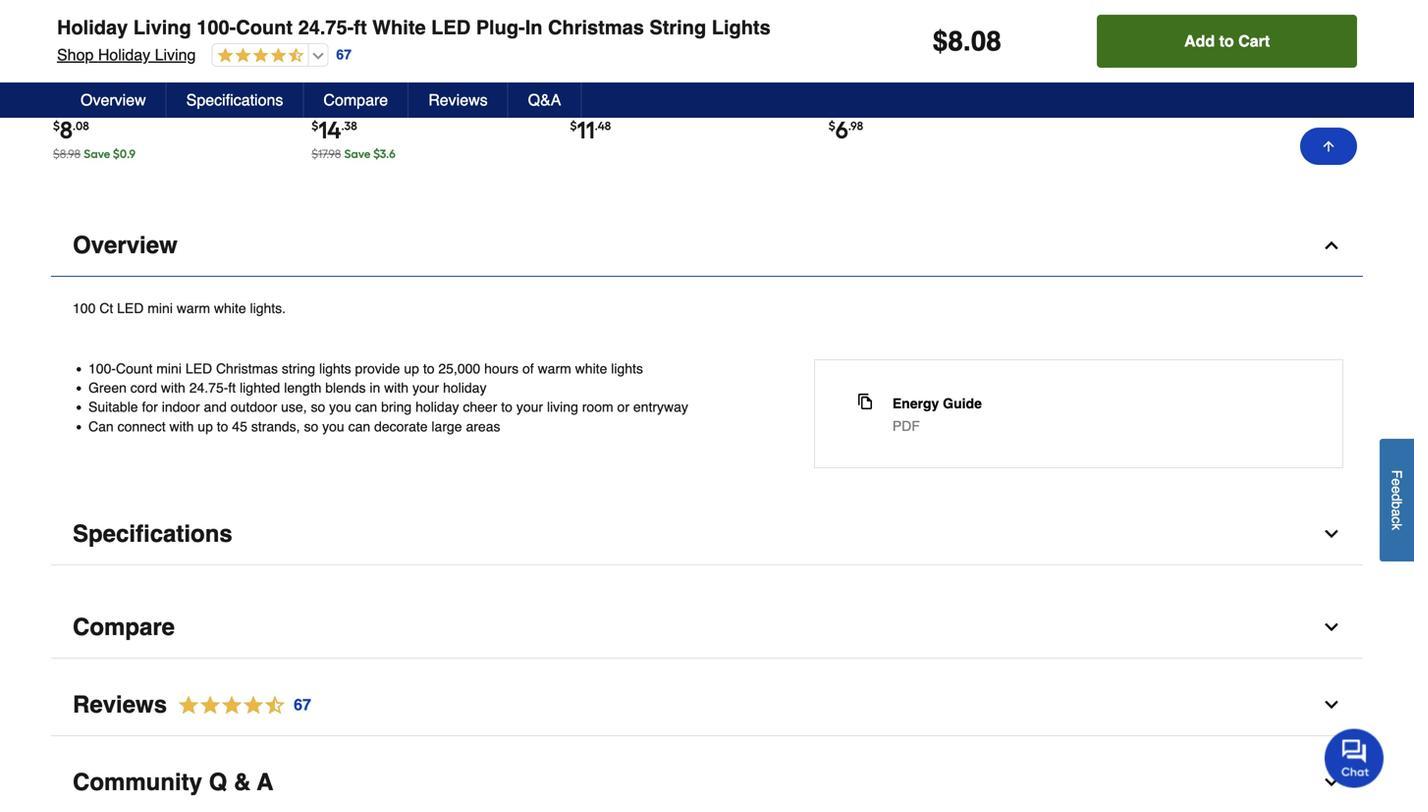 Task type: describe. For each thing, give the bounding box(es) containing it.
1 vertical spatial can
[[348, 419, 371, 435]]

led up volt
[[432, 16, 471, 39]]

6
[[836, 116, 849, 144]]

q
[[209, 769, 227, 796]]

arrow up image
[[1322, 139, 1337, 154]]

100 ct led mini warm white lights.
[[73, 301, 286, 316]]

1 vertical spatial your
[[517, 400, 543, 415]]

.08
[[73, 119, 89, 133]]

energy guide pdf
[[893, 396, 982, 434]]

$8.98
[[53, 147, 81, 161]]

08
[[972, 26, 1002, 57]]

holiday living
[[53, 47, 141, 63]]

0 vertical spatial christmas
[[548, 16, 644, 39]]

entryway
[[634, 400, 689, 415]]

6-outlet indoor white power strip
[[829, 47, 1017, 83]]

$ for $ 8 . 08
[[933, 26, 949, 57]]

$ 6 .98
[[829, 116, 864, 144]]

mini inside the 100-count mini led christmas string lights provide up to 25,000 hours of warm white lights green cord with 24.75-ft lighted length blends in with your holiday suitable for indoor and outdoor use, so you can bring holiday cheer to your living room or entryway can connect with up to 45 strands, so you can decorate large areas
[[156, 361, 182, 377]]

0 vertical spatial specifications button
[[167, 83, 304, 118]]

holiday right shop
[[98, 46, 151, 64]]

0 horizontal spatial warm
[[177, 301, 210, 316]]

add to cart button
[[1098, 15, 1358, 68]]

24.75- inside the 100-count mini led christmas string lights provide up to 25,000 hours of warm white lights green cord with 24.75-ft lighted length blends in with your holiday suitable for indoor and outdoor use, so you can bring holiday cheer to your living room or entryway can connect with up to 45 strands, so you can decorate large areas
[[189, 380, 228, 396]]

$ 11 .48
[[570, 116, 611, 144]]

q&a
[[528, 91, 562, 109]]

indoor
[[162, 400, 200, 415]]

100-count 24.75-ft white led plug-in christmas string lights
[[53, 47, 258, 103]]

provide
[[355, 361, 400, 377]]

0 vertical spatial you
[[329, 400, 352, 415]]

11 list item
[[570, 0, 783, 172]]

strip
[[911, 66, 940, 83]]

100- for 24.75-
[[144, 47, 170, 63]]

2 horizontal spatial plug-
[[476, 16, 525, 39]]

holiday living 100-count 24.75-ft white led plug-in christmas string lights
[[57, 16, 771, 39]]

$ right $8.98
[[113, 147, 120, 161]]

$8.98 save $ 0.9
[[53, 147, 136, 161]]

k
[[1390, 524, 1406, 531]]

1 horizontal spatial white
[[373, 16, 426, 39]]

125-
[[422, 47, 446, 63]]

use,
[[281, 400, 307, 415]]

100
[[73, 301, 96, 316]]

energy
[[893, 396, 940, 412]]

save for 14
[[344, 147, 371, 161]]

a
[[257, 769, 274, 796]]

0.9
[[120, 147, 136, 161]]

1 vertical spatial holiday
[[416, 400, 459, 415]]

11
[[577, 116, 595, 144]]

15-
[[366, 47, 383, 63]]

f
[[1390, 470, 1406, 479]]

amps
[[383, 47, 419, 63]]

shop
[[57, 46, 94, 64]]

outdoor
[[231, 400, 277, 415]]

8 list item
[[53, 0, 266, 172]]

living
[[547, 400, 579, 415]]

25,000
[[439, 361, 481, 377]]

2 lights from the left
[[611, 361, 644, 377]]

cheer
[[463, 400, 498, 415]]

specifications for the bottom specifications button
[[73, 521, 233, 548]]

45
[[232, 419, 248, 435]]

to right cheer
[[501, 400, 513, 415]]

add
[[1185, 32, 1216, 50]]

of
[[523, 361, 534, 377]]

ft inside 100-count 24.75-ft white led plug-in christmas string lights
[[248, 47, 258, 63]]

$17.98
[[312, 147, 341, 161]]

can
[[88, 419, 114, 435]]

f e e d b a c k button
[[1381, 439, 1415, 562]]

6-
[[922, 47, 934, 63]]

6 list item
[[829, 0, 1042, 172]]

0 vertical spatial string
[[650, 16, 707, 39]]

to left 25,000
[[423, 361, 435, 377]]

chevron down image for specifications
[[1323, 525, 1342, 544]]

chevron down image for reviews
[[1323, 696, 1342, 715]]

a
[[1390, 509, 1406, 517]]

areas
[[466, 419, 501, 435]]

add to cart
[[1185, 32, 1271, 50]]

0 horizontal spatial compare
[[73, 614, 175, 641]]

lights.
[[250, 301, 286, 316]]

14 list item
[[312, 0, 525, 172]]

living right holiday living
[[155, 46, 196, 64]]

community
[[73, 769, 202, 796]]

$ for $ 6 .98
[[829, 119, 836, 133]]

cart
[[1239, 32, 1271, 50]]

outdoor
[[312, 86, 365, 103]]

2 horizontal spatial 100-
[[197, 16, 236, 39]]

chevron down image for compare
[[1323, 618, 1342, 638]]

67 inside the '4.5 stars' 'image'
[[294, 696, 311, 714]]

overview for the top overview button
[[81, 91, 146, 109]]

shop holiday living
[[57, 46, 196, 64]]

utilitech
[[312, 47, 363, 63]]

indoor inside 6-outlet indoor white power strip
[[976, 47, 1017, 63]]

community q & a
[[73, 769, 274, 796]]

led inside 100-count 24.75-ft white led plug-in christmas string lights
[[94, 66, 118, 83]]

3.6
[[380, 147, 396, 161]]

overview for bottom overview button
[[73, 232, 178, 259]]

plug- for 8
[[121, 66, 153, 83]]

pdf
[[893, 419, 921, 434]]

strands,
[[251, 419, 300, 435]]

suitable
[[88, 400, 138, 415]]

0 vertical spatial your
[[413, 380, 439, 396]]

plug- for 14
[[312, 66, 344, 83]]

$ 14 .38
[[312, 116, 357, 144]]

specifications for the topmost specifications button
[[186, 91, 283, 109]]

hours
[[485, 361, 519, 377]]

c
[[1390, 517, 1406, 524]]

count for ft
[[170, 47, 209, 63]]

1 vertical spatial reviews
[[73, 692, 167, 719]]

q&a button
[[509, 83, 582, 118]]

with down indoor on the left of page
[[169, 419, 194, 435]]

14
[[319, 116, 341, 144]]

.98
[[849, 119, 864, 133]]

lighting
[[368, 86, 419, 103]]

string
[[282, 361, 316, 377]]

living for holiday living 100-count 24.75-ft white led plug-in christmas string lights
[[133, 16, 191, 39]]

.48
[[595, 119, 611, 133]]



Task type: locate. For each thing, give the bounding box(es) containing it.
christmas up the lighted
[[216, 361, 278, 377]]

0 horizontal spatial reviews
[[73, 692, 167, 719]]

1 horizontal spatial 100-
[[144, 47, 170, 63]]

length
[[284, 380, 322, 396]]

lights
[[712, 16, 771, 39], [93, 86, 131, 103]]

chevron up image
[[1323, 236, 1342, 255]]

or
[[478, 66, 491, 83], [618, 400, 630, 415]]

1 horizontal spatial reviews
[[429, 91, 488, 109]]

white inside 6-outlet indoor white power strip
[[829, 66, 866, 83]]

in inside the 100-count mini led christmas string lights provide up to 25,000 hours of warm white lights green cord with 24.75-ft lighted length blends in with your holiday suitable for indoor and outdoor use, so you can bring holiday cheer to your living room or entryway can connect with up to 45 strands, so you can decorate large areas
[[370, 380, 381, 396]]

4.5 stars image containing 67
[[167, 693, 312, 719]]

living for holiday living
[[104, 47, 141, 63]]

1 vertical spatial ft
[[248, 47, 258, 63]]

0 vertical spatial lights
[[712, 16, 771, 39]]

overview up ct
[[73, 232, 178, 259]]

chevron down image inside specifications button
[[1323, 525, 1342, 544]]

0 vertical spatial 100-
[[197, 16, 236, 39]]

save
[[84, 147, 110, 161], [344, 147, 371, 161]]

0 vertical spatial in
[[344, 66, 355, 83]]

save inside 8 list item
[[84, 147, 110, 161]]

specifications button
[[167, 83, 304, 118], [51, 504, 1364, 566]]

100- inside the 100-count mini led christmas string lights provide up to 25,000 hours of warm white lights green cord with 24.75-ft lighted length blends in with your holiday suitable for indoor and outdoor use, so you can bring holiday cheer to your living room or entryway can connect with up to 45 strands, so you can decorate large areas
[[88, 361, 116, 377]]

4.5 stars image up & on the bottom left
[[167, 693, 312, 719]]

8 for .
[[949, 26, 964, 57]]

to right add
[[1220, 32, 1235, 50]]

$ left the .08
[[53, 119, 60, 133]]

4.5 stars image
[[213, 47, 304, 65], [167, 693, 312, 719]]

holiday for holiday living
[[53, 47, 101, 63]]

count inside 100-count 24.75-ft white led plug-in christmas string lights
[[170, 47, 209, 63]]

1 vertical spatial so
[[304, 419, 319, 435]]

1 vertical spatial warm
[[538, 361, 572, 377]]

white inside the 100-count mini led christmas string lights provide up to 25,000 hours of warm white lights green cord with 24.75-ft lighted length blends in with your holiday suitable for indoor and outdoor use, so you can bring holiday cheer to your living room or entryway can connect with up to 45 strands, so you can decorate large areas
[[575, 361, 608, 377]]

holiday up large
[[416, 400, 459, 415]]

led up and
[[186, 361, 212, 377]]

in down shop holiday living
[[153, 66, 164, 83]]

100-count mini led christmas string lights provide up to 25,000 hours of warm white lights green cord with 24.75-ft lighted length blends in with your holiday suitable for indoor and outdoor use, so you can bring holiday cheer to your living room or entryway can connect with up to 45 strands, so you can decorate large areas
[[88, 361, 689, 435]]

$ inside $ 8 .08
[[53, 119, 60, 133]]

0 horizontal spatial plug-
[[121, 66, 153, 83]]

compare button
[[304, 83, 409, 118], [51, 597, 1364, 659]]

plug-
[[476, 16, 525, 39], [121, 66, 153, 83], [312, 66, 344, 83]]

0 vertical spatial in
[[525, 16, 543, 39]]

$ inside $ 14 .38
[[312, 119, 319, 133]]

plug- inside 15-amps 125-volt 2-outlet plug-in countdown indoor or outdoor lighting timer
[[312, 66, 344, 83]]

1 vertical spatial 67
[[294, 696, 311, 714]]

1 vertical spatial mini
[[156, 361, 182, 377]]

100- inside 100-count 24.75-ft white led plug-in christmas string lights
[[144, 47, 170, 63]]

1 horizontal spatial outlet
[[934, 47, 973, 63]]

15-amps 125-volt 2-outlet plug-in countdown indoor or outdoor lighting timer
[[312, 47, 523, 103]]

timer
[[422, 86, 458, 103]]

in
[[344, 66, 355, 83], [370, 380, 381, 396]]

holiday down 25,000
[[443, 380, 487, 396]]

1 vertical spatial in
[[370, 380, 381, 396]]

1 horizontal spatial 8
[[949, 26, 964, 57]]

24.75- inside 100-count 24.75-ft white led plug-in christmas string lights
[[212, 47, 248, 63]]

0 horizontal spatial lights
[[319, 361, 351, 377]]

lights up room
[[611, 361, 644, 377]]

white left power at the top right
[[829, 66, 866, 83]]

plug- up 2-
[[476, 16, 525, 39]]

document image
[[858, 394, 873, 410]]

$ left . at the right top
[[933, 26, 949, 57]]

you
[[329, 400, 352, 415], [322, 419, 345, 435]]

0 vertical spatial 8
[[949, 26, 964, 57]]

to inside 'button'
[[1220, 32, 1235, 50]]

white
[[373, 16, 426, 39], [53, 66, 90, 83], [829, 66, 866, 83]]

large
[[432, 419, 462, 435]]

0 vertical spatial 24.75-
[[298, 16, 354, 39]]

outlet inside 15-amps 125-volt 2-outlet plug-in countdown indoor or outdoor lighting timer
[[484, 47, 523, 63]]

save for 8
[[84, 147, 110, 161]]

$ for $ 11 .48
[[570, 119, 577, 133]]

1 horizontal spatial warm
[[538, 361, 572, 377]]

1 vertical spatial chevron down image
[[1323, 696, 1342, 715]]

lights inside 100-count 24.75-ft white led plug-in christmas string lights
[[93, 86, 131, 103]]

1 e from the top
[[1390, 479, 1406, 486]]

1 vertical spatial string
[[53, 86, 90, 103]]

chevron down image
[[1323, 618, 1342, 638], [1323, 773, 1342, 793]]

0 vertical spatial reviews
[[429, 91, 488, 109]]

0 vertical spatial compare button
[[304, 83, 409, 118]]

to left 45
[[217, 419, 228, 435]]

0 horizontal spatial outlet
[[484, 47, 523, 63]]

2 vertical spatial ft
[[228, 380, 236, 396]]

ft left the lighted
[[228, 380, 236, 396]]

$ inside $ 11 .48
[[570, 119, 577, 133]]

connect
[[117, 419, 166, 435]]

in up 'outdoor'
[[344, 66, 355, 83]]

christmas up q&a button
[[548, 16, 644, 39]]

white up amps
[[373, 16, 426, 39]]

2 horizontal spatial ft
[[354, 16, 367, 39]]

reviews inside button
[[429, 91, 488, 109]]

0 vertical spatial 4.5 stars image
[[213, 47, 304, 65]]

0 horizontal spatial white
[[214, 301, 246, 316]]

$ up $17.98
[[312, 119, 319, 133]]

1 vertical spatial 100-
[[144, 47, 170, 63]]

overview
[[81, 91, 146, 109], [73, 232, 178, 259]]

$ for $ 8 .08
[[53, 119, 60, 133]]

up right provide
[[404, 361, 420, 377]]

white
[[214, 301, 246, 316], [575, 361, 608, 377]]

f e e d b a c k
[[1390, 470, 1406, 531]]

1 horizontal spatial indoor
[[976, 47, 1017, 63]]

1 horizontal spatial ft
[[248, 47, 258, 63]]

white down shop
[[53, 66, 90, 83]]

0 vertical spatial white
[[214, 301, 246, 316]]

holiday for holiday living 100-count 24.75-ft white led plug-in christmas string lights
[[57, 16, 128, 39]]

1 vertical spatial specifications
[[73, 521, 233, 548]]

$ for $ 14 .38
[[312, 119, 319, 133]]

1 vertical spatial compare
[[73, 614, 175, 641]]

up down and
[[198, 419, 213, 435]]

energy guide link
[[893, 394, 982, 414]]

warm inside the 100-count mini led christmas string lights provide up to 25,000 hours of warm white lights green cord with 24.75-ft lighted length blends in with your holiday suitable for indoor and outdoor use, so you can bring holiday cheer to your living room or entryway can connect with up to 45 strands, so you can decorate large areas
[[538, 361, 572, 377]]

living up shop holiday living
[[133, 16, 191, 39]]

lighted
[[240, 380, 280, 396]]

indoor inside 15-amps 125-volt 2-outlet plug-in countdown indoor or outdoor lighting timer
[[435, 66, 475, 83]]

count
[[236, 16, 293, 39], [170, 47, 209, 63], [116, 361, 153, 377]]

led inside the 100-count mini led christmas string lights provide up to 25,000 hours of warm white lights green cord with 24.75-ft lighted length blends in with your holiday suitable for indoor and outdoor use, so you can bring holiday cheer to your living room or entryway can connect with up to 45 strands, so you can decorate large areas
[[186, 361, 212, 377]]

0 vertical spatial holiday
[[443, 380, 487, 396]]

compare
[[324, 91, 388, 109], [73, 614, 175, 641]]

1 vertical spatial 8
[[60, 116, 73, 144]]

plug- inside 100-count 24.75-ft white led plug-in christmas string lights
[[121, 66, 153, 83]]

2 vertical spatial 100-
[[88, 361, 116, 377]]

chevron down image inside community q & a "button"
[[1323, 773, 1342, 793]]

0 horizontal spatial indoor
[[435, 66, 475, 83]]

0 horizontal spatial in
[[344, 66, 355, 83]]

1 horizontal spatial or
[[618, 400, 630, 415]]

2 outlet from the left
[[934, 47, 973, 63]]

6-outlet indoor white power strip link
[[829, 47, 1017, 83]]

1 horizontal spatial in
[[525, 16, 543, 39]]

so right use,
[[311, 400, 326, 415]]

white inside 100-count 24.75-ft white led plug-in christmas string lights
[[53, 66, 90, 83]]

up
[[404, 361, 420, 377], [198, 419, 213, 435]]

save down .38
[[344, 147, 371, 161]]

holiday
[[57, 16, 128, 39], [98, 46, 151, 64], [53, 47, 101, 63]]

ft
[[354, 16, 367, 39], [248, 47, 258, 63], [228, 380, 236, 396]]

1 vertical spatial in
[[153, 66, 164, 83]]

1 horizontal spatial your
[[517, 400, 543, 415]]

lights up blends
[[319, 361, 351, 377]]

reviews
[[429, 91, 488, 109], [73, 692, 167, 719]]

e up b
[[1390, 486, 1406, 494]]

ft inside the 100-count mini led christmas string lights provide up to 25,000 hours of warm white lights green cord with 24.75-ft lighted length blends in with your holiday suitable for indoor and outdoor use, so you can bring holiday cheer to your living room or entryway can connect with up to 45 strands, so you can decorate large areas
[[228, 380, 236, 396]]

8 up $8.98
[[60, 116, 73, 144]]

mini
[[148, 301, 173, 316], [156, 361, 182, 377]]

0 vertical spatial mini
[[148, 301, 173, 316]]

2 chevron down image from the top
[[1323, 773, 1342, 793]]

holiday up holiday living
[[57, 16, 128, 39]]

in
[[525, 16, 543, 39], [153, 66, 164, 83]]

0 vertical spatial chevron down image
[[1323, 525, 1342, 544]]

community q & a button
[[51, 753, 1364, 801]]

0 horizontal spatial 100-
[[88, 361, 116, 377]]

outlet
[[484, 47, 523, 63], [934, 47, 973, 63]]

1 vertical spatial overview button
[[51, 215, 1364, 277]]

$ left .48
[[570, 119, 577, 133]]

in down provide
[[370, 380, 381, 396]]

guide
[[943, 396, 982, 412]]

0 horizontal spatial lights
[[93, 86, 131, 103]]

1 vertical spatial specifications button
[[51, 504, 1364, 566]]

1 horizontal spatial compare
[[324, 91, 388, 109]]

2 chevron down image from the top
[[1323, 696, 1342, 715]]

0 vertical spatial warm
[[177, 301, 210, 316]]

.
[[964, 26, 972, 57]]

0 vertical spatial chevron down image
[[1323, 618, 1342, 638]]

your down 25,000
[[413, 380, 439, 396]]

0 vertical spatial or
[[478, 66, 491, 83]]

100- up green
[[88, 361, 116, 377]]

1 horizontal spatial up
[[404, 361, 420, 377]]

in up q&a
[[525, 16, 543, 39]]

0 vertical spatial up
[[404, 361, 420, 377]]

1 vertical spatial you
[[322, 419, 345, 435]]

lights
[[319, 361, 351, 377], [611, 361, 644, 377]]

0 vertical spatial ft
[[354, 16, 367, 39]]

your left "living" on the left of page
[[517, 400, 543, 415]]

1 outlet from the left
[[484, 47, 523, 63]]

chat invite button image
[[1326, 729, 1385, 789]]

volt
[[446, 47, 469, 63]]

or inside the 100-count mini led christmas string lights provide up to 25,000 hours of warm white lights green cord with 24.75-ft lighted length blends in with your holiday suitable for indoor and outdoor use, so you can bring holiday cheer to your living room or entryway can connect with up to 45 strands, so you can decorate large areas
[[618, 400, 630, 415]]

8 inside list item
[[60, 116, 73, 144]]

in inside 100-count 24.75-ft white led plug-in christmas string lights
[[153, 66, 164, 83]]

0 horizontal spatial save
[[84, 147, 110, 161]]

$ left .98
[[829, 119, 836, 133]]

mini right ct
[[148, 301, 173, 316]]

1 chevron down image from the top
[[1323, 618, 1342, 638]]

holiday up the .08
[[53, 47, 101, 63]]

$ 8 .08
[[53, 116, 89, 144]]

to
[[1220, 32, 1235, 50], [423, 361, 435, 377], [501, 400, 513, 415], [217, 419, 228, 435]]

$ 8 . 08
[[933, 26, 1002, 57]]

e
[[1390, 479, 1406, 486], [1390, 486, 1406, 494]]

specifications
[[186, 91, 283, 109], [73, 521, 233, 548]]

1 vertical spatial count
[[170, 47, 209, 63]]

0 vertical spatial indoor
[[976, 47, 1017, 63]]

1 chevron down image from the top
[[1323, 525, 1342, 544]]

green
[[88, 380, 127, 396]]

with up bring
[[384, 380, 409, 396]]

0 vertical spatial overview
[[81, 91, 146, 109]]

100- right holiday living
[[144, 47, 170, 63]]

e up 'd'
[[1390, 479, 1406, 486]]

or inside 15-amps 125-volt 2-outlet plug-in countdown indoor or outdoor lighting timer
[[478, 66, 491, 83]]

24.75-
[[298, 16, 354, 39], [212, 47, 248, 63], [189, 380, 228, 396]]

.38
[[341, 119, 357, 133]]

2 vertical spatial count
[[116, 361, 153, 377]]

0 vertical spatial count
[[236, 16, 293, 39]]

room
[[582, 400, 614, 415]]

1 vertical spatial 4.5 stars image
[[167, 693, 312, 719]]

warm left lights.
[[177, 301, 210, 316]]

countdown
[[358, 66, 431, 83]]

power
[[870, 66, 908, 83]]

0 horizontal spatial your
[[413, 380, 439, 396]]

count for led
[[116, 361, 153, 377]]

2 horizontal spatial count
[[236, 16, 293, 39]]

1 horizontal spatial plug-
[[312, 66, 344, 83]]

chevron down image for community q & a
[[1323, 773, 1342, 793]]

outlet inside 6-outlet indoor white power strip
[[934, 47, 973, 63]]

reviews button
[[409, 83, 509, 118]]

0 vertical spatial so
[[311, 400, 326, 415]]

0 horizontal spatial ft
[[228, 380, 236, 396]]

so down use,
[[304, 419, 319, 435]]

string inside 100-count 24.75-ft white led plug-in christmas string lights
[[53, 86, 90, 103]]

d
[[1390, 494, 1406, 502]]

0 horizontal spatial string
[[53, 86, 90, 103]]

0 vertical spatial can
[[355, 400, 378, 415]]

overview up the .08
[[81, 91, 146, 109]]

plug- down utilitech
[[312, 66, 344, 83]]

chevron down image
[[1323, 525, 1342, 544], [1323, 696, 1342, 715]]

100- for mini
[[88, 361, 116, 377]]

0 horizontal spatial 67
[[294, 696, 311, 714]]

white left lights.
[[214, 301, 246, 316]]

0 horizontal spatial up
[[198, 419, 213, 435]]

with up indoor on the left of page
[[161, 380, 186, 396]]

so
[[311, 400, 326, 415], [304, 419, 319, 435]]

1 vertical spatial lights
[[93, 86, 131, 103]]

1 horizontal spatial lights
[[611, 361, 644, 377]]

indoor down volt
[[435, 66, 475, 83]]

1 vertical spatial indoor
[[435, 66, 475, 83]]

led
[[432, 16, 471, 39], [94, 66, 118, 83], [117, 301, 144, 316], [186, 361, 212, 377]]

decorate
[[374, 419, 428, 435]]

ct
[[99, 301, 113, 316]]

count inside the 100-count mini led christmas string lights provide up to 25,000 hours of warm white lights green cord with 24.75-ft lighted length blends in with your holiday suitable for indoor and outdoor use, so you can bring holiday cheer to your living room or entryway can connect with up to 45 strands, so you can decorate large areas
[[116, 361, 153, 377]]

100-
[[197, 16, 236, 39], [144, 47, 170, 63], [88, 361, 116, 377]]

ft up 15-
[[354, 16, 367, 39]]

or down 2-
[[478, 66, 491, 83]]

in inside 15-amps 125-volt 2-outlet plug-in countdown indoor or outdoor lighting timer
[[344, 66, 355, 83]]

2 horizontal spatial white
[[829, 66, 866, 83]]

b
[[1390, 502, 1406, 509]]

warm right the of
[[538, 361, 572, 377]]

1 horizontal spatial 67
[[336, 47, 352, 63]]

0 horizontal spatial in
[[153, 66, 164, 83]]

2 e from the top
[[1390, 486, 1406, 494]]

led down holiday living
[[94, 66, 118, 83]]

chevron down image left k
[[1323, 525, 1342, 544]]

4.5 stars image left utilitech
[[213, 47, 304, 65]]

2 vertical spatial christmas
[[216, 361, 278, 377]]

or right room
[[618, 400, 630, 415]]

ft left utilitech
[[248, 47, 258, 63]]

1 vertical spatial overview
[[73, 232, 178, 259]]

2 save from the left
[[344, 147, 371, 161]]

8 for .08
[[60, 116, 73, 144]]

0 vertical spatial 67
[[336, 47, 352, 63]]

1 lights from the left
[[319, 361, 351, 377]]

chevron down image up "chat invite button" 'image'
[[1323, 696, 1342, 715]]

67
[[336, 47, 352, 63], [294, 696, 311, 714]]

save inside 14 list item
[[344, 147, 371, 161]]

white up room
[[575, 361, 608, 377]]

christmas inside 100-count 24.75-ft white led plug-in christmas string lights
[[168, 66, 232, 83]]

1 vertical spatial or
[[618, 400, 630, 415]]

blends
[[325, 380, 366, 396]]

1 horizontal spatial white
[[575, 361, 608, 377]]

$
[[933, 26, 949, 57], [53, 119, 60, 133], [312, 119, 319, 133], [570, 119, 577, 133], [829, 119, 836, 133], [113, 147, 120, 161], [373, 147, 380, 161]]

1 vertical spatial compare button
[[51, 597, 1364, 659]]

indoor right . at the right top
[[976, 47, 1017, 63]]

0 vertical spatial compare
[[324, 91, 388, 109]]

bring
[[381, 400, 412, 415]]

0 vertical spatial overview button
[[61, 83, 167, 118]]

$17.98 save $ 3.6
[[312, 147, 396, 161]]

100- up 100-count 24.75-ft white led plug-in christmas string lights
[[197, 16, 236, 39]]

indoor
[[976, 47, 1017, 63], [435, 66, 475, 83]]

living inside 8 list item
[[104, 47, 141, 63]]

holiday inside 8 list item
[[53, 47, 101, 63]]

and
[[204, 400, 227, 415]]

8 left 08
[[949, 26, 964, 57]]

1 vertical spatial christmas
[[168, 66, 232, 83]]

$ right $17.98
[[373, 147, 380, 161]]

mini up cord
[[156, 361, 182, 377]]

2-
[[472, 47, 484, 63]]

&
[[234, 769, 251, 796]]

$ inside "$ 6 .98"
[[829, 119, 836, 133]]

0 horizontal spatial white
[[53, 66, 90, 83]]

cord
[[130, 380, 157, 396]]

save right $8.98
[[84, 147, 110, 161]]

reviews up community
[[73, 692, 167, 719]]

for
[[142, 400, 158, 415]]

0 vertical spatial specifications
[[186, 91, 283, 109]]

1 save from the left
[[84, 147, 110, 161]]

living right shop
[[104, 47, 141, 63]]

led right ct
[[117, 301, 144, 316]]

plug- down shop holiday living
[[121, 66, 153, 83]]

reviews down volt
[[429, 91, 488, 109]]

1 horizontal spatial count
[[170, 47, 209, 63]]

christmas down shop holiday living
[[168, 66, 232, 83]]

christmas inside the 100-count mini led christmas string lights provide up to 25,000 hours of warm white lights green cord with 24.75-ft lighted length blends in with your holiday suitable for indoor and outdoor use, so you can bring holiday cheer to your living room or entryway can connect with up to 45 strands, so you can decorate large areas
[[216, 361, 278, 377]]



Task type: vqa. For each thing, say whether or not it's contained in the screenshot.
$8.98 Save $ 0.9
yes



